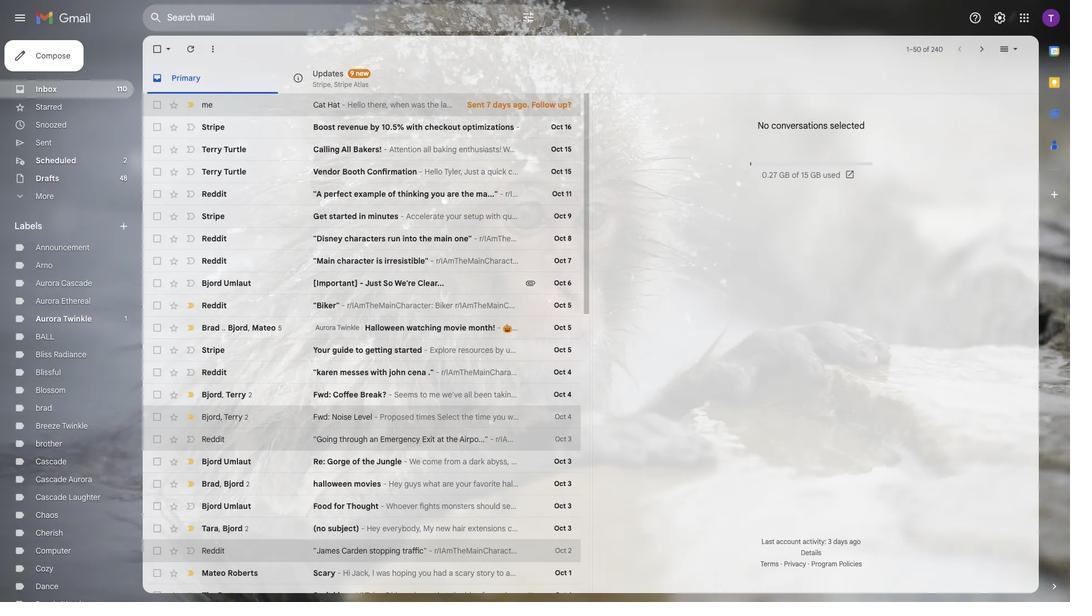 Task type: locate. For each thing, give the bounding box(es) containing it.
twinkle for aurora twinkle halloween watching movie month!
[[337, 323, 360, 332]]

are for your
[[442, 479, 454, 489]]

get started in minutes -
[[313, 211, 406, 221]]

row up level
[[143, 384, 581, 406]]

oct 11
[[552, 190, 572, 198]]

burton
[[218, 590, 244, 600]]

1 horizontal spatial hey
[[389, 479, 402, 489]]

5 reddit from the top
[[202, 367, 227, 377]]

fwd: left noise
[[313, 412, 330, 422]]

cascade for cascade laughter
[[36, 492, 67, 502]]

twinkle right breeze
[[62, 421, 88, 431]]

john
[[389, 367, 406, 377]]

2 vertical spatial 4
[[568, 413, 572, 421]]

favorite
[[474, 479, 501, 489]]

oct for "disney characters run into the main one" -
[[554, 234, 566, 243]]

follow
[[532, 100, 556, 110]]

0 horizontal spatial 7
[[487, 100, 491, 110]]

oct for boost revenue by 10.5% with checkout optimizations -
[[551, 123, 563, 131]]

0 vertical spatial you
[[431, 189, 445, 199]]

3 for halloween movies - hey guys what are your favorite halloween movies?
[[568, 479, 572, 488]]

."
[[428, 367, 434, 377]]

row containing tim burton
[[143, 584, 581, 602]]

2 terry turtle from the top
[[202, 167, 246, 177]]

2 · from the left
[[808, 560, 810, 568]]

no conversations selected main content
[[143, 36, 1039, 602]]

0 horizontal spatial hey
[[367, 524, 381, 534]]

up?
[[558, 100, 572, 110]]

1 bjord umlaut from the top
[[202, 278, 251, 288]]

drafts link
[[36, 173, 59, 183]]

oct 2
[[555, 546, 572, 555]]

of right 0.27
[[792, 170, 800, 180]]

, for halloween movies - hey guys what are your favorite halloween movies?
[[220, 479, 222, 489]]

1 vertical spatial oct 15
[[551, 167, 572, 176]]

has attachment image
[[525, 278, 536, 289], [525, 590, 536, 601]]

1 brad from the top
[[202, 323, 220, 333]]

1 turtle from the top
[[224, 144, 246, 154]]

refresh image
[[185, 43, 196, 55]]

0 horizontal spatial best,
[[562, 524, 580, 534]]

1 vertical spatial has attachment image
[[525, 590, 536, 601]]

row down bakers!
[[143, 161, 581, 183]]

2 vertical spatial oct 5
[[554, 346, 572, 354]]

row down atlas
[[143, 94, 581, 116]]

aurora for aurora twinkle
[[36, 314, 61, 324]]

7
[[487, 100, 491, 110], [568, 256, 572, 265]]

by
[[370, 122, 380, 132]]

1 vertical spatial started
[[394, 345, 422, 355]]

- right subject)
[[361, 524, 365, 534]]

into
[[403, 234, 417, 244]]

1 vertical spatial oct 1
[[555, 591, 572, 599]]

2 vertical spatial oct 4
[[555, 413, 572, 421]]

you right thinking on the top left of the page
[[431, 189, 445, 199]]

1 horizontal spatial days
[[834, 537, 848, 546]]

row
[[143, 94, 581, 116], [143, 116, 581, 138], [143, 138, 581, 161], [143, 161, 581, 183], [143, 183, 581, 205], [143, 205, 581, 227], [143, 227, 581, 250], [143, 250, 581, 272], [143, 272, 581, 294], [143, 294, 581, 317], [143, 317, 581, 339], [143, 339, 581, 361], [143, 361, 581, 384], [143, 384, 581, 406], [143, 406, 581, 428], [143, 428, 581, 450], [143, 450, 581, 473], [143, 473, 581, 495], [143, 495, 581, 517], [143, 517, 597, 540], [143, 540, 581, 562], [143, 562, 673, 584], [143, 584, 581, 602]]

row up characters
[[143, 205, 581, 227]]

0 vertical spatial bjord , terry 2
[[202, 389, 252, 399]]

10 row from the top
[[143, 294, 581, 317]]

aurora up laughter
[[68, 474, 92, 484]]

fwd: down the "karen
[[313, 390, 331, 400]]

- right minutes
[[401, 211, 404, 221]]

brad for ,
[[202, 479, 220, 489]]

0 vertical spatial sent
[[467, 100, 485, 110]]

- up thinking on the top left of the page
[[419, 167, 423, 177]]

2 oct 15 from the top
[[551, 167, 572, 176]]

2 vertical spatial bjord umlaut
[[202, 501, 251, 511]]

aurora up ball
[[36, 314, 61, 324]]

umlaut up brad .. bjord , mateo 5
[[224, 278, 251, 288]]

2 for (no subject) - hey everybody, my new hair extensions came in today! best, tara
[[245, 524, 249, 533]]

1 oct 15 from the top
[[551, 145, 572, 153]]

sent up optimizations
[[467, 100, 485, 110]]

row up re: gorge of the jungle -
[[143, 428, 581, 450]]

0 vertical spatial terry turtle
[[202, 144, 246, 154]]

perfect
[[324, 189, 352, 199]]

15 down 16
[[565, 145, 572, 153]]

are
[[447, 189, 459, 199], [442, 479, 454, 489]]

twinkle inside aurora twinkle halloween watching movie month!
[[337, 323, 360, 332]]

1 vertical spatial terry turtle
[[202, 167, 246, 177]]

bjord umlaut for food for thought
[[202, 501, 251, 511]]

bjord umlaut up tara , bjord 2
[[202, 501, 251, 511]]

clear...
[[418, 278, 444, 288]]

mateo up tim
[[202, 568, 226, 578]]

twinkle down ethereal
[[63, 314, 92, 324]]

sent down the snoozed
[[36, 138, 52, 148]]

chaos link
[[36, 510, 58, 520]]

2 bjord , terry 2 from the top
[[202, 412, 248, 422]]

2 inside 'brad , bjord 2'
[[246, 480, 250, 488]]

brad up tara , bjord 2
[[202, 479, 220, 489]]

22 row from the top
[[143, 562, 673, 584]]

4 reddit from the top
[[202, 301, 227, 311]]

scheduled link
[[36, 156, 76, 166]]

of for the
[[352, 457, 360, 467]]

0 vertical spatial oct 5
[[554, 301, 572, 309]]

umlaut for food for thought
[[224, 501, 251, 511]]

0 vertical spatial new
[[356, 69, 369, 77]]

oct for calling all bakers! -
[[551, 145, 563, 153]]

oct for "going through an emergency exit at the airpo..." -
[[555, 435, 566, 443]]

row down the get started in minutes -
[[143, 227, 581, 250]]

in
[[359, 211, 366, 221], [529, 524, 536, 534]]

1 umlaut from the top
[[224, 278, 251, 288]]

best,
[[562, 524, 580, 534], [631, 568, 649, 578]]

mateo right .. on the bottom left of page
[[252, 323, 276, 333]]

no conversations selected
[[758, 120, 865, 132]]

- right one"
[[474, 234, 478, 244]]

settings image
[[994, 11, 1007, 25]]

hey
[[389, 479, 402, 489], [367, 524, 381, 534]]

oct for re: gorge of the jungle -
[[554, 457, 566, 466]]

0 vertical spatial are
[[447, 189, 459, 199]]

1 terry turtle from the top
[[202, 144, 246, 154]]

atlas
[[354, 80, 369, 88]]

, for (no subject) - hey everybody, my new hair extensions came in today! best, tara
[[219, 523, 221, 533]]

oct 7
[[554, 256, 572, 265]]

in left minutes
[[359, 211, 366, 221]]

umlaut up tara , bjord 2
[[224, 501, 251, 511]]

1 vertical spatial best,
[[631, 568, 649, 578]]

cascade up ethereal
[[61, 278, 92, 288]]

1 row from the top
[[143, 94, 581, 116]]

0 horizontal spatial ·
[[781, 560, 783, 568]]

1 vertical spatial umlaut
[[224, 457, 251, 467]]

2 turtle from the top
[[224, 167, 246, 177]]

1 inside labels navigation
[[125, 314, 127, 323]]

🎃 image
[[503, 324, 512, 333]]

twinkle
[[63, 314, 92, 324], [337, 323, 360, 332], [62, 421, 88, 431]]

stripe for boost
[[202, 122, 225, 132]]

None checkbox
[[152, 99, 163, 110], [152, 144, 163, 155], [152, 166, 163, 177], [152, 188, 163, 200], [152, 233, 163, 244], [152, 278, 163, 289], [152, 345, 163, 356], [152, 389, 163, 400], [152, 411, 163, 423], [152, 456, 163, 467], [152, 501, 163, 512], [152, 99, 163, 110], [152, 144, 163, 155], [152, 166, 163, 177], [152, 188, 163, 200], [152, 233, 163, 244], [152, 278, 163, 289], [152, 345, 163, 356], [152, 389, 163, 400], [152, 411, 163, 423], [152, 456, 163, 467], [152, 501, 163, 512]]

1 horizontal spatial ·
[[808, 560, 810, 568]]

0 vertical spatial oct 1
[[555, 569, 572, 577]]

terry turtle for calling all bakers!
[[202, 144, 246, 154]]

started down aurora twinkle halloween watching movie month!
[[394, 345, 422, 355]]

started right get
[[329, 211, 357, 221]]

oct 15 for calling all bakers! -
[[551, 145, 572, 153]]

1 vertical spatial 4
[[568, 390, 572, 399]]

1 vertical spatial bjord , terry 2
[[202, 412, 248, 422]]

at
[[437, 434, 444, 444]]

subject)
[[328, 524, 359, 534]]

1 vertical spatial brad
[[202, 479, 220, 489]]

oct for your guide to getting started -
[[554, 346, 566, 354]]

1 horizontal spatial best,
[[631, 568, 649, 578]]

of right 50
[[923, 45, 930, 53]]

3 for food for thought -
[[568, 502, 572, 510]]

1 bjord , terry 2 from the top
[[202, 389, 252, 399]]

row down character
[[143, 272, 581, 294]]

more button
[[0, 187, 134, 205]]

sent inside "row"
[[467, 100, 485, 110]]

"james
[[313, 546, 340, 556]]

oct for get started in minutes -
[[554, 212, 566, 220]]

started
[[329, 211, 357, 221], [394, 345, 422, 355]]

row containing me
[[143, 94, 581, 116]]

7 down 8
[[568, 256, 572, 265]]

oct 15 down oct 16
[[551, 145, 572, 153]]

row down jack,
[[143, 584, 581, 602]]

23 row from the top
[[143, 584, 581, 602]]

- right "biker"
[[342, 301, 345, 311]]

has attachment image for sprinkles
[[525, 590, 536, 601]]

6 reddit from the top
[[202, 434, 225, 444]]

1 vertical spatial turtle
[[224, 167, 246, 177]]

gmail image
[[36, 7, 96, 29]]

1 horizontal spatial sent
[[467, 100, 485, 110]]

18 row from the top
[[143, 473, 581, 495]]

reddit for "a perfect example of thinking you are the ma..."
[[202, 189, 227, 199]]

new up atlas
[[356, 69, 369, 77]]

me
[[202, 100, 213, 110]]

follow link to manage storage image
[[845, 169, 856, 181]]

ball
[[36, 332, 54, 342]]

0 vertical spatial 7
[[487, 100, 491, 110]]

1 vertical spatial days
[[834, 537, 848, 546]]

aurora for aurora cascade
[[36, 278, 59, 288]]

1 horizontal spatial 7
[[568, 256, 572, 265]]

brad link
[[36, 403, 52, 413]]

of right gorge
[[352, 457, 360, 467]]

1 oct 1 from the top
[[555, 569, 572, 577]]

used
[[823, 170, 841, 180]]

1 fwd: from the top
[[313, 390, 331, 400]]

3 oct 5 from the top
[[554, 346, 572, 354]]

oct for "biker" -
[[554, 301, 566, 309]]

oct 5
[[554, 301, 572, 309], [554, 323, 572, 332], [554, 346, 572, 354]]

"karen messes with john cena ." -
[[313, 367, 441, 377]]

2 vertical spatial umlaut
[[224, 501, 251, 511]]

1 vertical spatial oct 4
[[554, 390, 572, 399]]

[important] - just so we're clear... link
[[313, 278, 519, 289]]

halloween right favorite
[[503, 479, 538, 489]]

2 oct 1 from the top
[[555, 591, 572, 599]]

program
[[812, 560, 838, 568]]

ago.
[[513, 100, 530, 110]]

terry
[[202, 144, 222, 154], [202, 167, 222, 177], [226, 389, 246, 399], [224, 412, 242, 422]]

1 reddit from the top
[[202, 189, 227, 199]]

has attachment image left oct 6
[[525, 278, 536, 289]]

aurora twinkle link
[[36, 314, 92, 324]]

· down the details
[[808, 560, 810, 568]]

oct for "karen messes with john cena ." -
[[554, 368, 566, 376]]

fwd: noise level -
[[313, 412, 380, 422]]

bjord umlaut up 'brad , bjord 2'
[[202, 457, 251, 467]]

advanced search options image
[[517, 6, 540, 28]]

oct for halloween movies - hey guys what are your favorite halloween movies?
[[554, 479, 566, 488]]

3 bjord umlaut from the top
[[202, 501, 251, 511]]

for right food
[[334, 501, 345, 511]]

1 vertical spatial in
[[529, 524, 536, 534]]

1 horizontal spatial halloween
[[503, 479, 538, 489]]

days left ago
[[834, 537, 848, 546]]

gb left used
[[811, 170, 821, 180]]

scary - hi jack, i was hoping you had a scary story to add to the book for camping night! best, mateo
[[313, 568, 673, 578]]

2 reddit from the top
[[202, 234, 227, 244]]

reddit for "main character is irresistible"
[[202, 256, 227, 266]]

15 for calling all bakers! -
[[565, 145, 572, 153]]

hey for hey guys what are your favorite halloween movies?
[[389, 479, 402, 489]]

irresistible"
[[385, 256, 428, 266]]

9 up atlas
[[350, 69, 354, 77]]

oct 15
[[551, 145, 572, 153], [551, 167, 572, 176]]

oct for vendor booth confirmation -
[[551, 167, 563, 176]]

0 vertical spatial has attachment image
[[525, 278, 536, 289]]

are left 'ma..."'
[[447, 189, 459, 199]]

0 vertical spatial 4
[[568, 368, 572, 376]]

0 vertical spatial turtle
[[224, 144, 246, 154]]

1 vertical spatial sent
[[36, 138, 52, 148]]

bakers!
[[353, 144, 382, 154]]

15 row from the top
[[143, 406, 581, 428]]

sent for sent link at top left
[[36, 138, 52, 148]]

reddit for "going through an emergency exit at the airpo..."
[[202, 434, 225, 444]]

"a
[[313, 189, 322, 199]]

- right '."' on the bottom left of the page
[[436, 367, 439, 377]]

dance link
[[36, 582, 59, 592]]

,
[[248, 323, 250, 333], [222, 389, 224, 399], [220, 412, 222, 422], [220, 479, 222, 489], [219, 523, 221, 533]]

hey left guys
[[389, 479, 402, 489]]

oct for "a perfect example of thinking you are the ma..." -
[[552, 190, 564, 198]]

aurora down arno
[[36, 278, 59, 288]]

0 vertical spatial days
[[493, 100, 511, 110]]

row down re: gorge of the jungle -
[[143, 473, 581, 495]]

row up messes
[[143, 339, 581, 361]]

today!
[[538, 524, 560, 534]]

1 horizontal spatial mateo
[[252, 323, 276, 333]]

through
[[340, 434, 368, 444]]

0 vertical spatial best,
[[562, 524, 580, 534]]

1 horizontal spatial in
[[529, 524, 536, 534]]

3 reddit from the top
[[202, 256, 227, 266]]

0 horizontal spatial in
[[359, 211, 366, 221]]

1 horizontal spatial gb
[[811, 170, 821, 180]]

oct 3 for -
[[555, 435, 572, 443]]

2 horizontal spatial mateo
[[651, 568, 673, 578]]

0 vertical spatial 9
[[350, 69, 354, 77]]

None checkbox
[[152, 43, 163, 55], [152, 122, 163, 133], [152, 211, 163, 222], [152, 255, 163, 267], [152, 300, 163, 311], [152, 322, 163, 333], [152, 367, 163, 378], [152, 434, 163, 445], [152, 478, 163, 490], [152, 523, 163, 534], [152, 545, 163, 556], [152, 568, 163, 579], [152, 590, 163, 601], [152, 43, 163, 55], [152, 122, 163, 133], [152, 211, 163, 222], [152, 255, 163, 267], [152, 300, 163, 311], [152, 322, 163, 333], [152, 367, 163, 378], [152, 434, 163, 445], [152, 478, 163, 490], [152, 523, 163, 534], [152, 545, 163, 556], [152, 568, 163, 579], [152, 590, 163, 601]]

1 vertical spatial new
[[436, 524, 451, 534]]

guys
[[404, 479, 421, 489]]

- down watching
[[424, 345, 428, 355]]

2 fwd: from the top
[[313, 412, 330, 422]]

9
[[350, 69, 354, 77], [568, 212, 572, 220]]

to right 'guide' on the left bottom
[[356, 345, 363, 355]]

row up "james carden stopping traffic" - in the left of the page
[[143, 517, 597, 540]]

oct 4 for "karen messes with john cena ." -
[[554, 368, 572, 376]]

the
[[461, 189, 474, 199], [419, 234, 432, 244], [446, 434, 458, 444], [362, 457, 375, 467], [531, 568, 543, 578]]

20 row from the top
[[143, 517, 597, 540]]

0 vertical spatial bjord umlaut
[[202, 278, 251, 288]]

5 inside brad .. bjord , mateo 5
[[278, 324, 282, 332]]

1 vertical spatial hey
[[367, 524, 381, 534]]

best, right the night!
[[631, 568, 649, 578]]

2 umlaut from the top
[[224, 457, 251, 467]]

· right terms link
[[781, 560, 783, 568]]

, for fwd: noise level -
[[220, 412, 222, 422]]

oct 9
[[554, 212, 572, 220]]

0 vertical spatial brad
[[202, 323, 220, 333]]

2 horizontal spatial to
[[522, 568, 529, 578]]

bjord , terry 2 for fwd: coffee break? -
[[202, 389, 252, 399]]

2 inside tara , bjord 2
[[245, 524, 249, 533]]

2 has attachment image from the top
[[525, 590, 536, 601]]

main menu image
[[13, 11, 27, 25]]

1 vertical spatial are
[[442, 479, 454, 489]]

roberts
[[228, 568, 258, 578]]

halloween
[[313, 479, 352, 489], [503, 479, 538, 489]]

0 horizontal spatial sent
[[36, 138, 52, 148]]

privacy
[[784, 560, 806, 568]]

arno link
[[36, 260, 53, 270]]

11 row from the top
[[143, 317, 581, 339]]

1 horizontal spatial new
[[436, 524, 451, 534]]

1 oct 5 from the top
[[554, 301, 572, 309]]

1 vertical spatial bjord umlaut
[[202, 457, 251, 467]]

to
[[356, 345, 363, 355], [497, 568, 504, 578], [522, 568, 529, 578]]

row down the movies
[[143, 495, 581, 517]]

7 reddit from the top
[[202, 546, 225, 556]]

oct for fwd: noise level -
[[555, 413, 566, 421]]

terry turtle
[[202, 144, 246, 154], [202, 167, 246, 177]]

0 horizontal spatial to
[[356, 345, 363, 355]]

oct 1 down book
[[555, 591, 572, 599]]

4 for fwd: coffee break? -
[[568, 390, 572, 399]]

0 horizontal spatial 9
[[350, 69, 354, 77]]

0.27
[[762, 170, 778, 180]]

1 vertical spatial you
[[419, 568, 431, 578]]

0 horizontal spatial halloween
[[313, 479, 352, 489]]

0 vertical spatial hey
[[389, 479, 402, 489]]

row down characters
[[143, 250, 581, 272]]

best, right today!
[[562, 524, 580, 534]]

2 bjord umlaut from the top
[[202, 457, 251, 467]]

1 vertical spatial 7
[[568, 256, 572, 265]]

tara down 'brad , bjord 2'
[[202, 523, 219, 533]]

0 horizontal spatial for
[[334, 501, 345, 511]]

umlaut for [important] - just so we're clear...
[[224, 278, 251, 288]]

15 for vendor booth confirmation -
[[565, 167, 572, 176]]

row down fwd: coffee break? -
[[143, 406, 581, 428]]

1 vertical spatial fwd:
[[313, 412, 330, 422]]

1 vertical spatial oct 5
[[554, 323, 572, 332]]

gb right 0.27
[[779, 170, 790, 180]]

1 has attachment image from the top
[[525, 278, 536, 289]]

"going through an emergency exit at the airpo..." -
[[313, 434, 496, 444]]

1 horizontal spatial started
[[394, 345, 422, 355]]

2 brad from the top
[[202, 479, 220, 489]]

scary
[[455, 568, 475, 578]]

row up the vendor booth confirmation -
[[143, 138, 581, 161]]

more image
[[207, 43, 219, 55]]

in right came
[[529, 524, 536, 534]]

row down the traffic"
[[143, 562, 673, 584]]

9 inside tab
[[350, 69, 354, 77]]

0 horizontal spatial mateo
[[202, 568, 226, 578]]

of left thinking on the top left of the page
[[388, 189, 396, 199]]

the left book
[[531, 568, 543, 578]]

privacy link
[[784, 560, 806, 568]]

are left your
[[442, 479, 454, 489]]

- left just
[[360, 278, 364, 288]]

row containing tara
[[143, 517, 597, 540]]

0 horizontal spatial started
[[329, 211, 357, 221]]

stripe for get
[[202, 211, 225, 221]]

bliss
[[36, 350, 52, 360]]

aurora for aurora ethereal
[[36, 296, 59, 306]]

bjord umlaut up .. on the bottom left of page
[[202, 278, 251, 288]]

oct 4 for fwd: noise level -
[[555, 413, 572, 421]]

sent inside labels navigation
[[36, 138, 52, 148]]

0 vertical spatial oct 4
[[554, 368, 572, 376]]

oct for (no subject) - hey everybody, my new hair extensions came in today! best, tara
[[554, 524, 566, 532]]

movies?
[[540, 479, 569, 489]]

gb
[[779, 170, 790, 180], [811, 170, 821, 180]]

tara
[[202, 523, 219, 533], [581, 524, 597, 534]]

oct for sprinkles -
[[555, 591, 567, 599]]

has attachment image down scary - hi jack, i was hoping you had a scary story to add to the book for camping night! best, mateo
[[525, 590, 536, 601]]

brad .. bjord , mateo 5
[[202, 323, 282, 333]]

brad left .. on the bottom left of page
[[202, 323, 220, 333]]

mateo right the night!
[[651, 568, 673, 578]]

cascade down brother link
[[36, 457, 67, 467]]

8 row from the top
[[143, 250, 581, 272]]

updates, 9 new messages, tab
[[284, 62, 424, 94]]

oct 1 for scary - hi jack, i was hoping you had a scary story to add to the book for camping night! best, mateo
[[555, 569, 572, 577]]

mateo roberts
[[202, 568, 258, 578]]

aurora down "biker"
[[316, 323, 336, 332]]

1 horizontal spatial for
[[564, 568, 574, 578]]

your
[[313, 345, 330, 355]]

0 vertical spatial oct 15
[[551, 145, 572, 153]]

tab list
[[1039, 36, 1070, 562], [143, 62, 1039, 94]]

1 horizontal spatial with
[[406, 122, 423, 132]]

support image
[[969, 11, 982, 25]]

aurora inside aurora twinkle halloween watching movie month!
[[316, 323, 336, 332]]

oct 1 down oct 2
[[555, 569, 572, 577]]

cascade down cascade link
[[36, 474, 67, 484]]

0 vertical spatial umlaut
[[224, 278, 251, 288]]

- right sprinkles
[[351, 590, 354, 600]]

no
[[758, 120, 769, 132]]

one"
[[455, 234, 472, 244]]

tara right today!
[[581, 524, 597, 534]]

oct 15 up oct 11
[[551, 167, 572, 176]]

aurora
[[36, 278, 59, 288], [36, 296, 59, 306], [36, 314, 61, 324], [316, 323, 336, 332], [68, 474, 92, 484]]

umlaut up 'brad , bjord 2'
[[224, 457, 251, 467]]

- right hat on the left top of the page
[[342, 100, 346, 110]]

hey up "james carden stopping traffic" - in the left of the page
[[367, 524, 381, 534]]

0 horizontal spatial with
[[371, 367, 387, 377]]

tab list containing updates
[[143, 62, 1039, 94]]

with right 10.5%
[[406, 122, 423, 132]]

None search field
[[143, 4, 544, 31]]

oct for "james carden stopping traffic" -
[[555, 546, 566, 555]]

110
[[117, 85, 127, 93]]

7 up optimizations
[[487, 100, 491, 110]]

reddit for "biker"
[[202, 301, 227, 311]]

new
[[356, 69, 369, 77], [436, 524, 451, 534]]

for right book
[[564, 568, 574, 578]]

oct 4
[[554, 368, 572, 376], [554, 390, 572, 399], [555, 413, 572, 421]]

0 horizontal spatial gb
[[779, 170, 790, 180]]

vendor booth confirmation -
[[313, 167, 425, 177]]

row up the movies
[[143, 450, 581, 473]]

"main
[[313, 256, 335, 266]]

bjord umlaut
[[202, 278, 251, 288], [202, 457, 251, 467], [202, 501, 251, 511]]

0 horizontal spatial new
[[356, 69, 369, 77]]

0 vertical spatial fwd:
[[313, 390, 331, 400]]

row up fwd: coffee break? -
[[143, 361, 581, 384]]

3 umlaut from the top
[[224, 501, 251, 511]]

1 vertical spatial 9
[[568, 212, 572, 220]]

1 gb from the left
[[779, 170, 790, 180]]

oct for "main character is irresistible" -
[[554, 256, 566, 265]]

5 row from the top
[[143, 183, 581, 205]]



Task type: describe. For each thing, give the bounding box(es) containing it.
oct 5 for your guide to getting started -
[[554, 346, 572, 354]]

the right into
[[419, 234, 432, 244]]

- right the traffic"
[[429, 546, 433, 556]]

240
[[931, 45, 943, 53]]

dance
[[36, 582, 59, 592]]

details
[[801, 549, 822, 557]]

2 for halloween movies - hey guys what are your favorite halloween movies?
[[246, 480, 250, 488]]

of for 15
[[792, 170, 800, 180]]

stopping
[[370, 546, 401, 556]]

the left the "jungle"
[[362, 457, 375, 467]]

2 halloween from the left
[[503, 479, 538, 489]]

oct 4 for fwd: coffee break? -
[[554, 390, 572, 399]]

14 row from the top
[[143, 384, 581, 406]]

the right at
[[446, 434, 458, 444]]

"main character is irresistible" -
[[313, 256, 436, 266]]

vendor
[[313, 167, 340, 177]]

- right break?
[[389, 390, 392, 400]]

reddit for "disney characters run into the main one"
[[202, 234, 227, 244]]

brother
[[36, 439, 62, 449]]

21 row from the top
[[143, 540, 581, 562]]

Search mail text field
[[167, 12, 491, 23]]

blossom
[[36, 385, 66, 395]]

extensions
[[468, 524, 506, 534]]

has attachment image for [important] - just so we're clear...
[[525, 278, 536, 289]]

10.5%
[[382, 122, 404, 132]]

days inside 'last account activity: 3 days ago details terms · privacy · program policies'
[[834, 537, 848, 546]]

airpo..."
[[460, 434, 488, 444]]

row containing mateo roberts
[[143, 562, 673, 584]]

3 for "going through an emergency exit at the airpo..." -
[[568, 435, 572, 443]]

details link
[[801, 549, 822, 557]]

conversations
[[772, 120, 828, 132]]

- right thought
[[381, 501, 384, 511]]

7 for oct
[[568, 256, 572, 265]]

ma..."
[[476, 189, 498, 199]]

16 row from the top
[[143, 428, 581, 450]]

3 inside 'last account activity: 3 days ago details terms · privacy · program policies'
[[828, 537, 832, 546]]

0 horizontal spatial days
[[493, 100, 511, 110]]

- right the movie at the bottom of the page
[[495, 323, 503, 333]]

- down sent 7 days ago. follow up?
[[516, 122, 520, 132]]

story
[[477, 568, 495, 578]]

16
[[565, 123, 572, 131]]

primary
[[172, 73, 201, 83]]

cat hat -
[[313, 100, 348, 110]]

inbox
[[36, 84, 57, 94]]

are for the
[[447, 189, 459, 199]]

4 for fwd: noise level -
[[568, 413, 572, 421]]

new inside tab
[[356, 69, 369, 77]]

turtle for calling
[[224, 144, 246, 154]]

1 vertical spatial for
[[564, 568, 574, 578]]

a
[[449, 568, 453, 578]]

exit
[[422, 434, 435, 444]]

calling
[[313, 144, 340, 154]]

"going
[[313, 434, 338, 444]]

hoping
[[392, 568, 417, 578]]

fwd: for fwd: noise level -
[[313, 412, 330, 422]]

your
[[456, 479, 472, 489]]

twinkle for breeze twinkle
[[62, 421, 88, 431]]

halloween
[[365, 323, 405, 333]]

- right the movies
[[383, 479, 387, 489]]

hair
[[453, 524, 466, 534]]

boost revenue by 10.5% with checkout optimizations -
[[313, 122, 522, 132]]

9 row from the top
[[143, 272, 581, 294]]

aurora twinkle
[[36, 314, 92, 324]]

the left 'ma..."'
[[461, 189, 474, 199]]

3 for re: gorge of the jungle -
[[568, 457, 572, 466]]

oct 3 for favorite
[[554, 479, 572, 488]]

sprinkles
[[313, 590, 349, 600]]

labels heading
[[14, 221, 118, 232]]

scary
[[313, 568, 336, 578]]

1 halloween from the left
[[313, 479, 352, 489]]

ago
[[850, 537, 861, 546]]

2 for fwd: noise level -
[[245, 413, 248, 421]]

"james carden stopping traffic" -
[[313, 546, 435, 556]]

example
[[354, 189, 386, 199]]

12 row from the top
[[143, 339, 581, 361]]

turtle for vendor
[[224, 167, 246, 177]]

umlaut for re: gorge of the jungle
[[224, 457, 251, 467]]

17 row from the top
[[143, 450, 581, 473]]

"biker"
[[313, 301, 340, 311]]

1 50 of 240
[[907, 45, 943, 53]]

13 row from the top
[[143, 361, 581, 384]]

19 row from the top
[[143, 495, 581, 517]]

terry turtle for vendor booth confirmation
[[202, 167, 246, 177]]

search mail image
[[146, 8, 166, 28]]

(no
[[313, 524, 326, 534]]

4 row from the top
[[143, 161, 581, 183]]

- up clear...
[[430, 256, 434, 266]]

sent for sent 7 days ago. follow up?
[[467, 100, 485, 110]]

7 for sent
[[487, 100, 491, 110]]

, for fwd: coffee break? -
[[222, 389, 224, 399]]

0 vertical spatial with
[[406, 122, 423, 132]]

- right 'ma..."'
[[500, 189, 504, 199]]

camping
[[576, 568, 607, 578]]

oct 3 for extensions
[[554, 524, 572, 532]]

0 horizontal spatial tara
[[202, 523, 219, 533]]

re:
[[313, 457, 325, 467]]

15 left used
[[801, 170, 809, 180]]

revenue
[[337, 122, 368, 132]]

jungle
[[377, 457, 402, 467]]

all
[[341, 144, 351, 154]]

gorge
[[327, 457, 350, 467]]

reddit for "karen messes with john cena ."
[[202, 367, 227, 377]]

3 row from the top
[[143, 138, 581, 161]]

last
[[762, 537, 775, 546]]

3 for (no subject) - hey everybody, my new hair extensions came in today! best, tara
[[568, 524, 572, 532]]

had
[[433, 568, 447, 578]]

compose
[[36, 51, 71, 61]]

stripe inside updates, 9 new messages, tab
[[334, 80, 352, 88]]

confirmation
[[367, 167, 417, 177]]

7 row from the top
[[143, 227, 581, 250]]

2 row from the top
[[143, 116, 581, 138]]

sprinkles -
[[313, 590, 356, 600]]

aurora twinkle halloween watching movie month!
[[316, 323, 495, 333]]

[important] - just so we're clear...
[[313, 278, 444, 288]]

- right level
[[374, 412, 378, 422]]

oct 5 for "biker" -
[[554, 301, 572, 309]]

labels navigation
[[0, 36, 143, 602]]

48
[[120, 174, 127, 182]]

selected
[[830, 120, 865, 132]]

cascade for cascade aurora
[[36, 474, 67, 484]]

0 vertical spatial in
[[359, 211, 366, 221]]

2 gb from the left
[[811, 170, 821, 180]]

hey for hey everybody, my new hair extensions came in today! best, tara
[[367, 524, 381, 534]]

cascade link
[[36, 457, 67, 467]]

updates
[[313, 68, 344, 78]]

oct 1 for sprinkles -
[[555, 591, 572, 599]]

reddit for "james carden stopping traffic"
[[202, 546, 225, 556]]

older image
[[977, 43, 988, 55]]

starred link
[[36, 102, 62, 112]]

11
[[566, 190, 572, 198]]

announcement link
[[36, 243, 90, 253]]

breeze twinkle link
[[36, 421, 88, 431]]

an
[[370, 434, 378, 444]]

(no subject) - hey everybody, my new hair extensions came in today! best, tara
[[313, 524, 597, 534]]

2 for fwd: coffee break? -
[[248, 391, 252, 399]]

computer link
[[36, 546, 71, 556]]

1 vertical spatial with
[[371, 367, 387, 377]]

1 horizontal spatial 9
[[568, 212, 572, 220]]

cena
[[408, 367, 426, 377]]

cascade for cascade link
[[36, 457, 67, 467]]

2 oct 5 from the top
[[554, 323, 572, 332]]

cherish
[[36, 528, 63, 538]]

movies
[[354, 479, 381, 489]]

month!
[[469, 323, 495, 333]]

sent 7 days ago. follow up?
[[467, 100, 572, 110]]

oct 16
[[551, 123, 572, 131]]

oct for fwd: coffee break? -
[[554, 390, 566, 399]]

1 · from the left
[[781, 560, 783, 568]]

4 for "karen messes with john cena ." -
[[568, 368, 572, 376]]

- left hi at the bottom of page
[[337, 568, 341, 578]]

radiance
[[54, 350, 87, 360]]

- right the "jungle"
[[404, 457, 408, 467]]

brad for ..
[[202, 323, 220, 333]]

0 vertical spatial for
[[334, 501, 345, 511]]

oct for food for thought -
[[554, 502, 566, 510]]

movie
[[444, 323, 467, 333]]

cascade aurora
[[36, 474, 92, 484]]

jack,
[[352, 568, 370, 578]]

"disney characters run into the main one" -
[[313, 234, 480, 244]]

compose button
[[4, 40, 84, 71]]

- inside the [important] - just so we're clear... link
[[360, 278, 364, 288]]

minutes
[[368, 211, 399, 221]]

brad , bjord 2
[[202, 479, 250, 489]]

bjord umlaut for [important] - just so we're clear...
[[202, 278, 251, 288]]

1 horizontal spatial tara
[[581, 524, 597, 534]]

main
[[434, 234, 453, 244]]

6 row from the top
[[143, 205, 581, 227]]

snoozed link
[[36, 120, 67, 130]]

oct 15 for vendor booth confirmation -
[[551, 167, 572, 176]]

- right the "airpo...""
[[490, 434, 494, 444]]

stripe for your
[[202, 345, 225, 355]]

characters
[[345, 234, 386, 244]]

stripe,
[[313, 80, 333, 88]]

- right bakers!
[[384, 144, 387, 154]]

noise
[[332, 412, 352, 422]]

bjord umlaut for re: gorge of the jungle
[[202, 457, 251, 467]]

fwd: for fwd: coffee break? -
[[313, 390, 331, 400]]

arno
[[36, 260, 53, 270]]

twinkle for aurora twinkle
[[63, 314, 92, 324]]

toggle split pane mode image
[[999, 43, 1010, 55]]

primary tab
[[143, 62, 283, 94]]

2 inside labels navigation
[[124, 156, 127, 164]]

terms link
[[761, 560, 779, 568]]

1 horizontal spatial to
[[497, 568, 504, 578]]

oct for scary - hi jack, i was hoping you had a scary story to add to the book for camping night! best, mateo
[[555, 569, 567, 577]]

bjord , terry 2 for fwd: noise level -
[[202, 412, 248, 422]]

getting
[[365, 345, 392, 355]]

traffic"
[[403, 546, 427, 556]]

carden
[[342, 546, 368, 556]]

of for 240
[[923, 45, 930, 53]]

0 vertical spatial started
[[329, 211, 357, 221]]

account
[[777, 537, 801, 546]]

messes
[[340, 367, 369, 377]]



Task type: vqa. For each thing, say whether or not it's contained in the screenshot.


